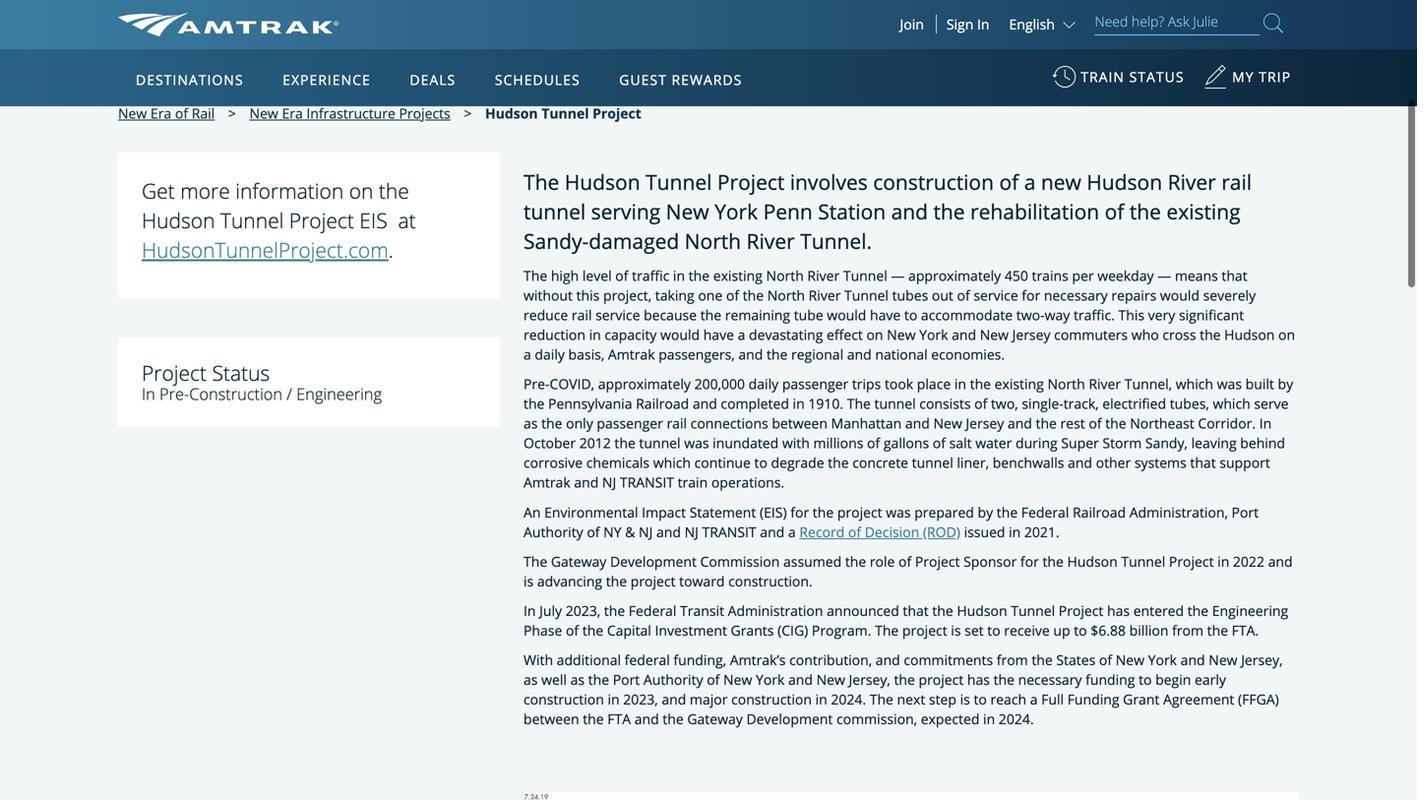 Task type: locate. For each thing, give the bounding box(es) containing it.
tunnel
[[542, 104, 589, 123], [646, 168, 712, 196], [220, 206, 284, 234], [843, 266, 888, 285], [845, 286, 889, 305], [1122, 552, 1166, 571], [1011, 601, 1055, 620]]

fta.
[[1232, 621, 1259, 640]]

the inside the gateway development commission assumed the role of project sponsor for the hudson tunnel project in 2022 and is advancing the project toward construction.
[[524, 552, 547, 571]]

0 vertical spatial gateway
[[551, 552, 607, 571]]

rest
[[1061, 414, 1085, 433]]

0 vertical spatial 2024.
[[831, 690, 866, 709]]

0 vertical spatial between
[[772, 414, 828, 433]]

1 vertical spatial 2023,
[[623, 690, 658, 709]]

commission,
[[837, 710, 918, 728]]

0 horizontal spatial on
[[349, 177, 373, 205]]

0 vertical spatial that
[[1222, 266, 1248, 285]]

2 horizontal spatial existing
[[1167, 197, 1241, 225]]

a inside "an environmental impact statement (eis) for the project was prepared by the federal railroad administration, port authority of ny & nj and nj transit and a"
[[788, 522, 796, 541]]

0 horizontal spatial engineering
[[296, 383, 382, 405]]

to down tubes
[[905, 306, 918, 324]]

new inside the hudson tunnel project involves construction of a new hudson river rail tunnel serving new york penn station and the rehabilitation of the existing sandy-damaged north river tunnel.
[[666, 197, 709, 225]]

0 horizontal spatial have
[[704, 325, 734, 344]]

in left july
[[524, 601, 536, 620]]

that down the gateway development commission assumed the role of project sponsor for the hudson tunnel project in 2022 and is advancing the project toward construction.
[[903, 601, 929, 620]]

and right the 2022
[[1268, 552, 1293, 571]]

approximately up out
[[909, 266, 1001, 285]]

funding,
[[674, 651, 727, 669]]

federal
[[1022, 503, 1069, 521], [629, 601, 677, 620]]

necessary up full
[[1018, 670, 1082, 689]]

— left "means"
[[1158, 266, 1172, 285]]

new era infrastructure projects
[[250, 104, 451, 123]]

in left 1910.
[[793, 394, 805, 413]]

with additional federal funding, amtrak's contribution, and commitments from the states of new york and new jersey, as well as the port authority of new york and new jersey, the project has the necessary funding to begin early construction in 2023, and major construction in 2024. the next step is to reach a full funding grant agreement (ffga) between the fta and the gateway development commission, expected in 2024.
[[524, 651, 1283, 728]]

1 horizontal spatial have
[[870, 306, 901, 324]]

in down contribution,
[[816, 690, 828, 709]]

1 era from the left
[[151, 104, 171, 123]]

of up 'rehabilitation'
[[1000, 168, 1019, 196]]

0 horizontal spatial pre-
[[159, 383, 189, 405]]

project inside the in july 2023, the federal transit administration announced that the hudson tunnel project has entered the engineering phase of the capital investment grants (cig) program. the project is set to receive up to $6.88 billion from the fta.
[[1059, 601, 1104, 620]]

track,
[[1064, 394, 1099, 413]]

traffic.
[[1074, 306, 1115, 324]]

get more information on the hudson tunnel project eis  at hudsontunnelproject.com .
[[142, 177, 416, 264]]

project up penn
[[717, 168, 785, 196]]

amtrak inside the pre-covid, approximately 200,000 daily passenger trips took place in the existing north river tunnel, which was built by the pennsylvania railroad and completed in 1910. the tunnel consists of two, single-track, electrified tubes, which serve as the only passenger rail connections between manhattan and new jersey and the rest of the northeast corridor. in october 2012 the tunnel was inundated with millions of gallons of salt water during super storm sandy, leaving behind corrosive chemicals which continue to degrade the concrete tunnel liner, benchwalls and other systems that support amtrak and nj transit train operations.
[[524, 473, 571, 492]]

necessary down per
[[1044, 286, 1108, 305]]

york inside the hudson tunnel project involves construction of a new hudson river rail tunnel serving new york penn station and the rehabilitation of the existing sandy-damaged north river tunnel.
[[715, 197, 758, 225]]

announced
[[827, 601, 899, 620]]

electrified
[[1103, 394, 1167, 413]]

project up record of decision (rod) link
[[838, 503, 883, 521]]

railroad down the passengers,
[[636, 394, 689, 413]]

1 horizontal spatial from
[[1172, 621, 1204, 640]]

is left set
[[951, 621, 961, 640]]

the inside the in july 2023, the federal transit administration announced that the hudson tunnel project has entered the engineering phase of the capital investment grants (cig) program. the project is set to receive up to $6.88 billion from the fta.
[[875, 621, 899, 640]]

engineering right /
[[296, 383, 382, 405]]

0 vertical spatial service
[[974, 286, 1018, 305]]

service down 450
[[974, 286, 1018, 305]]

hudson up the $6.88
[[1068, 552, 1118, 571]]

1 horizontal spatial would
[[827, 306, 867, 324]]

have up the passengers,
[[704, 325, 734, 344]]

storm
[[1103, 434, 1142, 453]]

0 vertical spatial necessary
[[1044, 286, 1108, 305]]

1 vertical spatial by
[[978, 503, 993, 521]]

1 vertical spatial port
[[613, 670, 640, 689]]

is inside the gateway development commission assumed the role of project sponsor for the hudson tunnel project in 2022 and is advancing the project toward construction.
[[524, 572, 534, 590]]

record of decision (rod) issued in 2021.
[[800, 522, 1060, 541]]

and inside the gateway development commission assumed the role of project sponsor for the hudson tunnel project in 2022 and is advancing the project toward construction.
[[1268, 552, 1293, 571]]

development inside with additional federal funding, amtrak's contribution, and commitments from the states of new york and new jersey, as well as the port authority of new york and new jersey, the project has the necessary funding to begin early construction in 2023, and major construction in 2024. the next step is to reach a full funding grant agreement (ffga) between the fta and the gateway development commission, expected in 2024.
[[747, 710, 833, 728]]

tunnel inside get more information on the hudson tunnel project eis  at hudsontunnelproject.com .
[[220, 206, 284, 234]]

1 horizontal spatial amtrak
[[608, 345, 655, 364]]

2 era from the left
[[282, 104, 303, 123]]

1 vertical spatial for
[[791, 503, 809, 521]]

york up national
[[919, 325, 948, 344]]

1 vertical spatial have
[[704, 325, 734, 344]]

to up the operations.
[[755, 454, 768, 472]]

gallons
[[884, 434, 929, 453]]

0 vertical spatial engineering
[[296, 383, 382, 405]]

to right up in the right of the page
[[1074, 621, 1087, 640]]

as down the 'with'
[[524, 670, 538, 689]]

and down 'super'
[[1068, 454, 1093, 472]]

to left reach
[[974, 690, 987, 709]]

is right step
[[960, 690, 970, 709]]

rail inside the high level of traffic in the existing north river tunnel — approximately 450 trains per weekday — means that without this project, taking one of the north river tunnel tubes out of service for necessary repairs would severely reduce rail service because the remaining tube would have to accommodate two-way traffic. this very significant reduction in capacity would have a devastating effect on new york and new jersey commuters who cross the hudson on a daily basis, amtrak passengers, and the regional and national economies.
[[572, 306, 592, 324]]

0 vertical spatial authority
[[524, 522, 583, 541]]

construction inside the hudson tunnel project involves construction of a new hudson river rail tunnel serving new york penn station and the rehabilitation of the existing sandy-damaged north river tunnel.
[[873, 168, 994, 196]]

1 horizontal spatial passenger
[[782, 375, 849, 393]]

in left the 2022
[[1218, 552, 1230, 571]]

train status
[[1081, 67, 1185, 86]]

0 vertical spatial approximately
[[909, 266, 1001, 285]]

0 horizontal spatial has
[[967, 670, 990, 689]]

pre-
[[524, 375, 550, 393], [159, 383, 189, 405]]

on inside get more information on the hudson tunnel project eis  at hudsontunnelproject.com .
[[349, 177, 373, 205]]

to inside the high level of traffic in the existing north river tunnel — approximately 450 trains per weekday — means that without this project, taking one of the north river tunnel tubes out of service for necessary repairs would severely reduce rail service because the remaining tube would have to accommodate two-way traffic. this very significant reduction in capacity would have a devastating effect on new york and new jersey commuters who cross the hudson on a daily basis, amtrak passengers, and the regional and national economies.
[[905, 306, 918, 324]]

(eis)
[[760, 503, 787, 521]]

era left rail
[[151, 104, 171, 123]]

super
[[1061, 434, 1099, 453]]

1 horizontal spatial —
[[1158, 266, 1172, 285]]

0 vertical spatial transit
[[620, 473, 674, 492]]

approximately inside the pre-covid, approximately 200,000 daily passenger trips took place in the existing north river tunnel, which was built by the pennsylvania railroad and completed in 1910. the tunnel consists of two, single-track, electrified tubes, which serve as the only passenger rail connections between manhattan and new jersey and the rest of the northeast corridor. in october 2012 the tunnel was inundated with millions of gallons of salt water during super storm sandy, leaving behind corrosive chemicals which continue to degrade the concrete tunnel liner, benchwalls and other systems that support amtrak and nj transit train operations.
[[598, 375, 691, 393]]

project
[[593, 104, 642, 123], [717, 168, 785, 196], [289, 206, 354, 234], [142, 359, 207, 387], [915, 552, 960, 571], [1169, 552, 1214, 571], [1059, 601, 1104, 620]]

project left status
[[142, 359, 207, 387]]

in inside the pre-covid, approximately 200,000 daily passenger trips took place in the existing north river tunnel, which was built by the pennsylvania railroad and completed in 1910. the tunnel consists of two, single-track, electrified tubes, which serve as the only passenger rail connections between manhattan and new jersey and the rest of the northeast corridor. in october 2012 the tunnel was inundated with millions of gallons of salt water during super storm sandy, leaving behind corrosive chemicals which continue to degrade the concrete tunnel liner, benchwalls and other systems that support amtrak and nj transit train operations.
[[1260, 414, 1272, 433]]

new right rail
[[250, 104, 278, 123]]

from
[[1172, 621, 1204, 640], [997, 651, 1028, 669]]

would down because
[[660, 325, 700, 344]]

trains
[[1032, 266, 1069, 285]]

the
[[379, 177, 409, 205], [934, 197, 965, 225], [1130, 197, 1161, 225], [689, 266, 710, 285], [743, 286, 764, 305], [701, 306, 722, 324], [1200, 325, 1221, 344], [767, 345, 788, 364], [970, 375, 991, 393], [524, 394, 545, 413], [541, 414, 563, 433], [1036, 414, 1057, 433], [1106, 414, 1127, 433], [615, 434, 636, 453], [828, 454, 849, 472], [813, 503, 834, 521], [997, 503, 1018, 521], [845, 552, 866, 571], [1043, 552, 1064, 571], [606, 572, 627, 590], [604, 601, 625, 620], [932, 601, 954, 620], [1188, 601, 1209, 620], [583, 621, 604, 640], [1207, 621, 1229, 640], [1032, 651, 1053, 669], [588, 670, 609, 689], [894, 670, 915, 689], [994, 670, 1015, 689], [583, 710, 604, 728], [663, 710, 684, 728]]

2 vertical spatial for
[[1021, 552, 1039, 571]]

is
[[524, 572, 534, 590], [951, 621, 961, 640], [960, 690, 970, 709]]

1 vertical spatial has
[[967, 670, 990, 689]]

hudson down significant
[[1225, 325, 1275, 344]]

1 vertical spatial passenger
[[597, 414, 663, 433]]

more
[[180, 177, 230, 205]]

from down 'receive'
[[997, 651, 1028, 669]]

authority
[[524, 522, 583, 541], [644, 670, 703, 689]]

2 horizontal spatial construction
[[873, 168, 994, 196]]

1 vertical spatial necessary
[[1018, 670, 1082, 689]]

railroad inside the pre-covid, approximately 200,000 daily passenger trips took place in the existing north river tunnel, which was built by the pennsylvania railroad and completed in 1910. the tunnel consists of two, single-track, electrified tubes, which serve as the only passenger rail connections between manhattan and new jersey and the rest of the northeast corridor. in october 2012 the tunnel was inundated with millions of gallons of salt water during super storm sandy, leaving behind corrosive chemicals which continue to degrade the concrete tunnel liner, benchwalls and other systems that support amtrak and nj transit train operations.
[[636, 394, 689, 413]]

existing inside the high level of traffic in the existing north river tunnel — approximately 450 trains per weekday — means that without this project, taking one of the north river tunnel tubes out of service for necessary repairs would severely reduce rail service because the remaining tube would have to accommodate two-way traffic. this very significant reduction in capacity would have a devastating effect on new york and new jersey commuters who cross the hudson on a daily basis, amtrak passengers, and the regional and national economies.
[[713, 266, 763, 285]]

transit up the impact
[[620, 473, 674, 492]]

tunnel up 'receive'
[[1011, 601, 1055, 620]]

amtrak's
[[730, 651, 786, 669]]

0 horizontal spatial port
[[613, 670, 640, 689]]

project inside project status in pre-construction / engineering
[[142, 359, 207, 387]]

york left penn
[[715, 197, 758, 225]]

gateway
[[551, 552, 607, 571], [687, 710, 743, 728]]

daily down reduction
[[535, 345, 565, 364]]

tunnel inside the gateway development commission assumed the role of project sponsor for the hudson tunnel project in 2022 and is advancing the project toward construction.
[[1122, 552, 1166, 571]]

1 vertical spatial from
[[997, 651, 1028, 669]]

for inside the high level of traffic in the existing north river tunnel — approximately 450 trains per weekday — means that without this project, taking one of the north river tunnel tubes out of service for necessary repairs would severely reduce rail service because the remaining tube would have to accommodate two-way traffic. this very significant reduction in capacity would have a devastating effect on new york and new jersey commuters who cross the hudson on a daily basis, amtrak passengers, and the regional and national economies.
[[1022, 286, 1041, 305]]

chemicals
[[586, 454, 650, 472]]

0 horizontal spatial authority
[[524, 522, 583, 541]]

0 vertical spatial would
[[1160, 286, 1200, 305]]

basis,
[[569, 345, 605, 364]]

jersey up water
[[966, 414, 1004, 433]]

tunnel down tunnel.
[[843, 266, 888, 285]]

0 horizontal spatial gateway
[[551, 552, 607, 571]]

0 vertical spatial rail
[[1222, 168, 1252, 196]]

2024.
[[831, 690, 866, 709], [999, 710, 1034, 728]]

engineering up fta.
[[1212, 601, 1289, 620]]

1 horizontal spatial era
[[282, 104, 303, 123]]

0 horizontal spatial would
[[660, 325, 700, 344]]

would up effect
[[827, 306, 867, 324]]

1 vertical spatial railroad
[[1073, 503, 1126, 521]]

gateway up advancing
[[551, 552, 607, 571]]

that inside the high level of traffic in the existing north river tunnel — approximately 450 trains per weekday — means that without this project, taking one of the north river tunnel tubes out of service for necessary repairs would severely reduce rail service because the remaining tube would have to accommodate two-way traffic. this very significant reduction in capacity would have a devastating effect on new york and new jersey commuters who cross the hudson on a daily basis, amtrak passengers, and the regional and national economies.
[[1222, 266, 1248, 285]]

2 vertical spatial that
[[903, 601, 929, 620]]

authority down an
[[524, 522, 583, 541]]

1 vertical spatial jersey
[[966, 414, 1004, 433]]

in inside the in july 2023, the federal transit administration announced that the hudson tunnel project has entered the engineering phase of the capital investment grants (cig) program. the project is set to receive up to $6.88 billion from the fta.
[[524, 601, 536, 620]]

project inside get more information on the hudson tunnel project eis  at hudsontunnelproject.com .
[[289, 206, 354, 234]]

river down tunnel.
[[808, 266, 840, 285]]

1 vertical spatial existing
[[713, 266, 763, 285]]

2 vertical spatial rail
[[667, 414, 687, 433]]

1 horizontal spatial transit
[[702, 522, 757, 541]]

the up advancing
[[524, 552, 547, 571]]

0 horizontal spatial era
[[151, 104, 171, 123]]

regions map image
[[191, 164, 664, 440]]

which up tubes,
[[1176, 375, 1214, 393]]

1 vertical spatial rail
[[572, 306, 592, 324]]

project inside the in july 2023, the federal transit administration announced that the hudson tunnel project has entered the engineering phase of the capital investment grants (cig) program. the project is set to receive up to $6.88 billion from the fta.
[[903, 621, 948, 640]]

between inside with additional federal funding, amtrak's contribution, and commitments from the states of new york and new jersey, as well as the port authority of new york and new jersey, the project has the necessary funding to begin early construction in 2023, and major construction in 2024. the next step is to reach a full funding grant agreement (ffga) between the fta and the gateway development commission, expected in 2024.
[[524, 710, 579, 728]]

has
[[1107, 601, 1130, 620], [967, 670, 990, 689]]

1 horizontal spatial federal
[[1022, 503, 1069, 521]]

passenger
[[782, 375, 849, 393], [597, 414, 663, 433]]

phase
[[524, 621, 562, 640]]

commission
[[700, 552, 780, 571]]

0 horizontal spatial between
[[524, 710, 579, 728]]

of right phase on the bottom left of the page
[[566, 621, 579, 640]]

as
[[524, 414, 538, 433], [524, 670, 538, 689], [570, 670, 585, 689]]

the inside the high level of traffic in the existing north river tunnel — approximately 450 trains per weekday — means that without this project, taking one of the north river tunnel tubes out of service for necessary repairs would severely reduce rail service because the remaining tube would have to accommodate two-way traffic. this very significant reduction in capacity would have a devastating effect on new york and new jersey commuters who cross the hudson on a daily basis, amtrak passengers, and the regional and national economies.
[[524, 266, 547, 285]]

reduction
[[524, 325, 586, 344]]

1 horizontal spatial has
[[1107, 601, 1130, 620]]

hudson up set
[[957, 601, 1008, 620]]

1 vertical spatial amtrak
[[524, 473, 571, 492]]

0 horizontal spatial approximately
[[598, 375, 691, 393]]

0 vertical spatial passenger
[[782, 375, 849, 393]]

2023, inside the in july 2023, the federal transit administration announced that the hudson tunnel project has entered the engineering phase of the capital investment grants (cig) program. the project is set to receive up to $6.88 billion from the fta.
[[566, 601, 601, 620]]

a left full
[[1030, 690, 1038, 709]]

which up corridor.
[[1213, 394, 1251, 413]]

which up train
[[653, 454, 691, 472]]

1 horizontal spatial daily
[[749, 375, 779, 393]]

other
[[1096, 454, 1131, 472]]

1 horizontal spatial between
[[772, 414, 828, 433]]

in inside project status in pre-construction / engineering
[[142, 383, 155, 405]]

the inside get more information on the hudson tunnel project eis  at hudsontunnelproject.com .
[[379, 177, 409, 205]]

tunnel up sandy-
[[524, 197, 586, 225]]

banner
[[0, 0, 1417, 455]]

in up behind
[[1260, 414, 1272, 433]]

project up step
[[919, 670, 964, 689]]

0 horizontal spatial —
[[891, 266, 905, 285]]

july
[[540, 601, 562, 620]]

application
[[191, 164, 664, 440]]

the inside with additional federal funding, amtrak's contribution, and commitments from the states of new york and new jersey, as well as the port authority of new york and new jersey, the project has the necessary funding to begin early construction in 2023, and major construction in 2024. the next step is to reach a full funding grant agreement (ffga) between the fta and the gateway development commission, expected in 2024.
[[870, 690, 894, 709]]

tunnel inside the hudson tunnel project involves construction of a new hudson river rail tunnel serving new york penn station and the rehabilitation of the existing sandy-damaged north river tunnel.
[[524, 197, 586, 225]]

1 vertical spatial daily
[[749, 375, 779, 393]]

nj down the impact
[[685, 522, 699, 541]]

for inside the gateway development commission assumed the role of project sponsor for the hudson tunnel project in 2022 and is advancing the project toward construction.
[[1021, 552, 1039, 571]]

1 vertical spatial jersey,
[[849, 670, 891, 689]]

amtrak image
[[118, 13, 339, 36]]

1 horizontal spatial that
[[1190, 454, 1216, 472]]

reduce
[[524, 306, 568, 324]]

amtrak
[[608, 345, 655, 364], [524, 473, 571, 492]]

existing inside the hudson tunnel project involves construction of a new hudson river rail tunnel serving new york penn station and the rehabilitation of the existing sandy-damaged north river tunnel.
[[1167, 197, 1241, 225]]

project down (rod)
[[915, 552, 960, 571]]

1 vertical spatial gateway
[[687, 710, 743, 728]]

level
[[583, 266, 612, 285]]

regional
[[791, 345, 844, 364]]

on right information
[[349, 177, 373, 205]]

the up without
[[524, 266, 547, 285]]

this
[[1119, 306, 1145, 324]]

necessary
[[1044, 286, 1108, 305], [1018, 670, 1082, 689]]

connections
[[691, 414, 768, 433]]

1 horizontal spatial by
[[1278, 375, 1294, 393]]

train
[[678, 473, 708, 492]]

1 horizontal spatial service
[[974, 286, 1018, 305]]

1 horizontal spatial railroad
[[1073, 503, 1126, 521]]

in
[[673, 266, 685, 285], [589, 325, 601, 344], [955, 375, 967, 393], [793, 394, 805, 413], [1009, 522, 1021, 541], [1218, 552, 1230, 571], [608, 690, 620, 709], [816, 690, 828, 709], [983, 710, 995, 728]]

0 horizontal spatial rail
[[572, 306, 592, 324]]

1 vertical spatial engineering
[[1212, 601, 1289, 620]]

Please enter your search item search field
[[1095, 10, 1260, 35]]

0 vertical spatial federal
[[1022, 503, 1069, 521]]

york inside the high level of traffic in the existing north river tunnel — approximately 450 trains per weekday — means that without this project, taking one of the north river tunnel tubes out of service for necessary repairs would severely reduce rail service because the remaining tube would have to accommodate two-way traffic. this very significant reduction in capacity would have a devastating effect on new york and new jersey commuters who cross the hudson on a daily basis, amtrak passengers, and the regional and national economies.
[[919, 325, 948, 344]]

approximately
[[909, 266, 1001, 285], [598, 375, 691, 393]]

0 horizontal spatial development
[[610, 552, 697, 571]]

pre- left status
[[159, 383, 189, 405]]

to
[[905, 306, 918, 324], [755, 454, 768, 472], [988, 621, 1001, 640], [1074, 621, 1087, 640], [1139, 670, 1152, 689], [974, 690, 987, 709]]

new inside the pre-covid, approximately 200,000 daily passenger trips took place in the existing north river tunnel, which was built by the pennsylvania railroad and completed in 1910. the tunnel consists of two, single-track, electrified tubes, which serve as the only passenger rail connections between manhattan and new jersey and the rest of the northeast corridor. in october 2012 the tunnel was inundated with millions of gallons of salt water during super storm sandy, leaving behind corrosive chemicals which continue to degrade the concrete tunnel liner, benchwalls and other systems that support amtrak and nj transit train operations.
[[934, 414, 962, 433]]

0 vertical spatial amtrak
[[608, 345, 655, 364]]

daily up completed
[[749, 375, 779, 393]]

the up commission,
[[870, 690, 894, 709]]

1 vertical spatial is
[[951, 621, 961, 640]]

have
[[870, 306, 901, 324], [704, 325, 734, 344]]

and down contribution,
[[788, 670, 813, 689]]

0 vertical spatial from
[[1172, 621, 1204, 640]]

of inside the gateway development commission assumed the role of project sponsor for the hudson tunnel project in 2022 and is advancing the project toward construction.
[[899, 552, 912, 571]]

daily inside the pre-covid, approximately 200,000 daily passenger trips took place in the existing north river tunnel, which was built by the pennsylvania railroad and completed in 1910. the tunnel consists of two, single-track, electrified tubes, which serve as the only passenger rail connections between manhattan and new jersey and the rest of the northeast corridor. in october 2012 the tunnel was inundated with millions of gallons of salt water during super storm sandy, leaving behind corrosive chemicals which continue to degrade the concrete tunnel liner, benchwalls and other systems that support amtrak and nj transit train operations.
[[749, 375, 779, 393]]

experience button
[[275, 52, 379, 107]]

construction down the amtrak's at the right
[[731, 690, 812, 709]]

project down "administration,"
[[1169, 552, 1214, 571]]

between down the 'well'
[[524, 710, 579, 728]]

very
[[1148, 306, 1176, 324]]

2 vertical spatial is
[[960, 690, 970, 709]]

that up severely
[[1222, 266, 1248, 285]]

a up 'rehabilitation'
[[1024, 168, 1036, 196]]

north
[[685, 227, 741, 255], [766, 266, 804, 285], [768, 286, 805, 305], [1048, 375, 1085, 393]]

trip
[[1259, 67, 1291, 86]]

federal up 2021.
[[1022, 503, 1069, 521]]

that inside the pre-covid, approximately 200,000 daily passenger trips took place in the existing north river tunnel, which was built by the pennsylvania railroad and completed in 1910. the tunnel consists of two, single-track, electrified tubes, which serve as the only passenger rail connections between manhattan and new jersey and the rest of the northeast corridor. in october 2012 the tunnel was inundated with millions of gallons of salt water during super storm sandy, leaving behind corrosive chemicals which continue to degrade the concrete tunnel liner, benchwalls and other systems that support amtrak and nj transit train operations.
[[1190, 454, 1216, 472]]

0 vertical spatial which
[[1176, 375, 1214, 393]]

necessary inside the high level of traffic in the existing north river tunnel — approximately 450 trains per weekday — means that without this project, taking one of the north river tunnel tubes out of service for necessary repairs would severely reduce rail service because the remaining tube would have to accommodate two-way traffic. this very significant reduction in capacity would have a devastating effect on new york and new jersey commuters who cross the hudson on a daily basis, amtrak passengers, and the regional and national economies.
[[1044, 286, 1108, 305]]

deals button
[[402, 52, 464, 107]]

era for infrastructure
[[282, 104, 303, 123]]

of right record
[[848, 522, 861, 541]]

jersey, up commission,
[[849, 670, 891, 689]]

jersey
[[1013, 325, 1051, 344], [966, 414, 1004, 433]]

for
[[1022, 286, 1041, 305], [791, 503, 809, 521], [1021, 552, 1039, 571]]

in
[[977, 15, 990, 33], [142, 383, 155, 405], [1260, 414, 1272, 433], [524, 601, 536, 620]]

2 horizontal spatial rail
[[1222, 168, 1252, 196]]

1 horizontal spatial port
[[1232, 503, 1259, 521]]

project inside "an environmental impact statement (eis) for the project was prepared by the federal railroad administration, port authority of ny & nj and nj transit and a"
[[838, 503, 883, 521]]

existing inside the pre-covid, approximately 200,000 daily passenger trips took place in the existing north river tunnel, which was built by the pennsylvania railroad and completed in 1910. the tunnel consists of two, single-track, electrified tubes, which serve as the only passenger rail connections between manhattan and new jersey and the rest of the northeast corridor. in october 2012 the tunnel was inundated with millions of gallons of salt water during super storm sandy, leaving behind corrosive chemicals which continue to degrade the concrete tunnel liner, benchwalls and other systems that support amtrak and nj transit train operations.
[[995, 375, 1044, 393]]

banner containing join
[[0, 0, 1417, 455]]

project down guest
[[593, 104, 642, 123]]

of up accommodate
[[957, 286, 970, 305]]

0 horizontal spatial 2024.
[[831, 690, 866, 709]]

tunnel inside the in july 2023, the federal transit administration announced that the hudson tunnel project has entered the engineering phase of the capital investment grants (cig) program. the project is set to receive up to $6.88 billion from the fta.
[[1011, 601, 1055, 620]]

of left ny
[[587, 522, 600, 541]]

hudson tunnel project link
[[485, 104, 642, 123]]

decision
[[865, 522, 920, 541]]

0 horizontal spatial 2023,
[[566, 601, 601, 620]]

era for of
[[151, 104, 171, 123]]

hudson inside the gateway development commission assumed the role of project sponsor for the hudson tunnel project in 2022 and is advancing the project toward construction.
[[1068, 552, 1118, 571]]

hudson inside the in july 2023, the federal transit administration announced that the hudson tunnel project has entered the engineering phase of the capital investment grants (cig) program. the project is set to receive up to $6.88 billion from the fta.
[[957, 601, 1008, 620]]

the inside the pre-covid, approximately 200,000 daily passenger trips took place in the existing north river tunnel, which was built by the pennsylvania railroad and completed in 1910. the tunnel consists of two, single-track, electrified tubes, which serve as the only passenger rail connections between manhattan and new jersey and the rest of the northeast corridor. in october 2012 the tunnel was inundated with millions of gallons of salt water during super storm sandy, leaving behind corrosive chemicals which continue to degrade the concrete tunnel liner, benchwalls and other systems that support amtrak and nj transit train operations.
[[847, 394, 871, 413]]

pre- inside the pre-covid, approximately 200,000 daily passenger trips took place in the existing north river tunnel, which was built by the pennsylvania railroad and completed in 1910. the tunnel consists of two, single-track, electrified tubes, which serve as the only passenger rail connections between manhattan and new jersey and the rest of the northeast corridor. in october 2012 the tunnel was inundated with millions of gallons of salt water during super storm sandy, leaving behind corrosive chemicals which continue to degrade the concrete tunnel liner, benchwalls and other systems that support amtrak and nj transit train operations.
[[524, 375, 550, 393]]

port inside "an environmental impact statement (eis) for the project was prepared by the federal railroad administration, port authority of ny & nj and nj transit and a"
[[1232, 503, 1259, 521]]

tunnel,
[[1125, 375, 1172, 393]]

tunnel up serving
[[646, 168, 712, 196]]

commitments
[[904, 651, 993, 669]]

development inside the gateway development commission assumed the role of project sponsor for the hudson tunnel project in 2022 and is advancing the project toward construction.
[[610, 552, 697, 571]]

0 horizontal spatial daily
[[535, 345, 565, 364]]

severely
[[1203, 286, 1256, 305]]

rail
[[192, 104, 215, 123]]

a
[[1024, 168, 1036, 196], [738, 325, 746, 344], [524, 345, 531, 364], [788, 522, 796, 541], [1030, 690, 1038, 709]]

of right role
[[899, 552, 912, 571]]

has inside with additional federal funding, amtrak's contribution, and commitments from the states of new york and new jersey, as well as the port authority of new york and new jersey, the project has the necessary funding to begin early construction in 2023, and major construction in 2024. the next step is to reach a full funding grant agreement (ffga) between the fta and the gateway development commission, expected in 2024.
[[967, 670, 990, 689]]

port
[[1232, 503, 1259, 521], [613, 670, 640, 689]]

1 horizontal spatial pre-
[[524, 375, 550, 393]]

serving
[[591, 197, 661, 225]]

0 horizontal spatial by
[[978, 503, 993, 521]]

2 vertical spatial existing
[[995, 375, 1044, 393]]

the hudson tunnel project involves construction of a new hudson river rail tunnel serving new york penn station and the rehabilitation of the existing sandy-damaged north river tunnel.
[[524, 168, 1252, 255]]

north inside the hudson tunnel project involves construction of a new hudson river rail tunnel serving new york penn station and the rehabilitation of the existing sandy-damaged north river tunnel.
[[685, 227, 741, 255]]

set
[[965, 621, 984, 640]]

0 horizontal spatial from
[[997, 651, 1028, 669]]

amtrak down corrosive
[[524, 473, 571, 492]]

1 horizontal spatial rail
[[667, 414, 687, 433]]

gateway inside with additional federal funding, amtrak's contribution, and commitments from the states of new york and new jersey, as well as the port authority of new york and new jersey, the project has the necessary funding to begin early construction in 2023, and major construction in 2024. the next step is to reach a full funding grant agreement (ffga) between the fta and the gateway development commission, expected in 2024.
[[687, 710, 743, 728]]

2 vertical spatial was
[[886, 503, 911, 521]]

high
[[551, 266, 579, 285]]

billion
[[1130, 621, 1169, 640]]

has up the $6.88
[[1107, 601, 1130, 620]]

0 horizontal spatial that
[[903, 601, 929, 620]]

1 vertical spatial 2024.
[[999, 710, 1034, 728]]

serve
[[1254, 394, 1289, 413]]

grants
[[731, 621, 774, 640]]

as up october
[[524, 414, 538, 433]]

receive
[[1004, 621, 1050, 640]]

has inside the in july 2023, the federal transit administration announced that the hudson tunnel project has entered the engineering phase of the capital investment grants (cig) program. the project is set to receive up to $6.88 billion from the fta.
[[1107, 601, 1130, 620]]

0 horizontal spatial amtrak
[[524, 473, 571, 492]]

was left built on the right
[[1217, 375, 1242, 393]]

states
[[1057, 651, 1096, 669]]

passenger up 1910.
[[782, 375, 849, 393]]

0 vertical spatial daily
[[535, 345, 565, 364]]

additional
[[557, 651, 621, 669]]

river up tube
[[809, 286, 841, 305]]

corridor.
[[1198, 414, 1256, 433]]



Task type: describe. For each thing, give the bounding box(es) containing it.
rehabilitation
[[971, 197, 1100, 225]]

join
[[900, 15, 924, 33]]

inundated
[[713, 434, 779, 453]]

engineering inside project status in pre-construction / engineering
[[296, 383, 382, 405]]

river inside the pre-covid, approximately 200,000 daily passenger trips took place in the existing north river tunnel, which was built by the pennsylvania railroad and completed in 1910. the tunnel consists of two, single-track, electrified tubes, which serve as the only passenger rail connections between manhattan and new jersey and the rest of the northeast corridor. in october 2012 the tunnel was inundated with millions of gallons of salt water during super storm sandy, leaving behind corrosive chemicals which continue to degrade the concrete tunnel liner, benchwalls and other systems that support amtrak and nj transit train operations.
[[1089, 375, 1121, 393]]

of left salt at the bottom right of the page
[[933, 434, 946, 453]]

pre- inside project status in pre-construction / engineering
[[159, 383, 189, 405]]

and down (eis)
[[760, 522, 785, 541]]

federal inside "an environmental impact statement (eis) for the project was prepared by the federal railroad administration, port authority of ny & nj and nj transit and a"
[[1022, 503, 1069, 521]]

gateway inside the gateway development commission assumed the role of project sponsor for the hudson tunnel project in 2022 and is advancing the project toward construction.
[[551, 552, 607, 571]]

statement
[[690, 503, 756, 521]]

in up consists
[[955, 375, 967, 393]]

entered
[[1134, 601, 1184, 620]]

per
[[1072, 266, 1094, 285]]

1 vertical spatial was
[[684, 434, 709, 453]]

and down the impact
[[657, 522, 681, 541]]

0 vertical spatial have
[[870, 306, 901, 324]]

as inside the pre-covid, approximately 200,000 daily passenger trips took place in the existing north river tunnel, which was built by the pennsylvania railroad and completed in 1910. the tunnel consists of two, single-track, electrified tubes, which serve as the only passenger rail connections between manhattan and new jersey and the rest of the northeast corridor. in october 2012 the tunnel was inundated with millions of gallons of salt water during super storm sandy, leaving behind corrosive chemicals which continue to degrade the concrete tunnel liner, benchwalls and other systems that support amtrak and nj transit train operations.
[[524, 414, 538, 433]]

1 horizontal spatial jersey,
[[1241, 651, 1283, 669]]

1 horizontal spatial construction
[[731, 690, 812, 709]]

damaged
[[589, 227, 679, 255]]

tunnel down took in the right of the page
[[875, 394, 916, 413]]

for inside "an environmental impact statement (eis) for the project was prepared by the federal railroad administration, port authority of ny & nj and nj transit and a"
[[791, 503, 809, 521]]

to up grant
[[1139, 670, 1152, 689]]

the inside the hudson tunnel project involves construction of a new hudson river rail tunnel serving new york penn station and the rehabilitation of the existing sandy-damaged north river tunnel.
[[524, 168, 559, 196]]

in up fta
[[608, 690, 620, 709]]

2 horizontal spatial on
[[1279, 325, 1295, 344]]

of left the 'two,'
[[975, 394, 988, 413]]

information
[[235, 177, 344, 205]]

york up the begin
[[1148, 651, 1177, 669]]

nj inside the pre-covid, approximately 200,000 daily passenger trips took place in the existing north river tunnel, which was built by the pennsylvania railroad and completed in 1910. the tunnel consists of two, single-track, electrified tubes, which serve as the only passenger rail connections between manhattan and new jersey and the rest of the northeast corridor. in october 2012 the tunnel was inundated with millions of gallons of salt water during super storm sandy, leaving behind corrosive chemicals which continue to degrade the concrete tunnel liner, benchwalls and other systems that support amtrak and nj transit train operations.
[[602, 473, 616, 492]]

transit inside "an environmental impact statement (eis) for the project was prepared by the federal railroad administration, port authority of ny & nj and nj transit and a"
[[702, 522, 757, 541]]

from inside with additional federal funding, amtrak's contribution, and commitments from the states of new york and new jersey, as well as the port authority of new york and new jersey, the project has the necessary funding to begin early construction in 2023, and major construction in 2024. the next step is to reach a full funding grant agreement (ffga) between the fta and the gateway development commission, expected in 2024.
[[997, 651, 1028, 669]]

new era infrastructure projects link
[[250, 104, 451, 123]]

status
[[212, 359, 270, 387]]

trips
[[852, 375, 881, 393]]

fta
[[608, 710, 631, 728]]

project,
[[603, 286, 652, 305]]

out
[[932, 286, 954, 305]]

and up early
[[1181, 651, 1205, 669]]

(rod)
[[923, 522, 961, 541]]

tube
[[794, 306, 824, 324]]

1 horizontal spatial on
[[867, 325, 883, 344]]

2 horizontal spatial was
[[1217, 375, 1242, 393]]

rail inside the pre-covid, approximately 200,000 daily passenger trips took place in the existing north river tunnel, which was built by the pennsylvania railroad and completed in 1910. the tunnel consists of two, single-track, electrified tubes, which serve as the only passenger rail connections between manhattan and new jersey and the rest of the northeast corridor. in october 2012 the tunnel was inundated with millions of gallons of salt water during super storm sandy, leaving behind corrosive chemicals which continue to degrade the concrete tunnel liner, benchwalls and other systems that support amtrak and nj transit train operations.
[[667, 414, 687, 433]]

tunnel down gallons
[[912, 454, 954, 472]]

in right the sign
[[977, 15, 990, 33]]

daily inside the high level of traffic in the existing north river tunnel — approximately 450 trains per weekday — means that without this project, taking one of the north river tunnel tubes out of service for necessary repairs would severely reduce rail service because the remaining tube would have to accommodate two-way traffic. this very significant reduction in capacity would have a devastating effect on new york and new jersey commuters who cross the hudson on a daily basis, amtrak passengers, and the regional and national economies.
[[535, 345, 565, 364]]

funding
[[1086, 670, 1135, 689]]

of inside "an environmental impact statement (eis) for the project was prepared by the federal railroad administration, port authority of ny & nj and nj transit and a"
[[587, 522, 600, 541]]

guest rewards
[[619, 70, 743, 89]]

river down penn
[[747, 227, 795, 255]]

who
[[1132, 325, 1159, 344]]

tunnel up chemicals
[[639, 434, 681, 453]]

of right one
[[726, 286, 739, 305]]

destinations button
[[128, 52, 252, 107]]

federal inside the in july 2023, the federal transit administration announced that the hudson tunnel project has entered the engineering phase of the capital investment grants (cig) program. the project is set to receive up to $6.88 billion from the fta.
[[629, 601, 677, 620]]

begin
[[1156, 670, 1191, 689]]

0 horizontal spatial passenger
[[597, 414, 663, 433]]

administration
[[728, 601, 823, 620]]

authority inside with additional federal funding, amtrak's contribution, and commitments from the states of new york and new jersey, as well as the port authority of new york and new jersey, the project has the necessary funding to begin early construction in 2023, and major construction in 2024. the next step is to reach a full funding grant agreement (ffga) between the fta and the gateway development commission, expected in 2024.
[[644, 670, 703, 689]]

was inside "an environmental impact statement (eis) for the project was prepared by the federal railroad administration, port authority of ny & nj and nj transit and a"
[[886, 503, 911, 521]]

jersey inside the pre-covid, approximately 200,000 daily passenger trips took place in the existing north river tunnel, which was built by the pennsylvania railroad and completed in 1910. the tunnel consists of two, single-track, electrified tubes, which serve as the only passenger rail connections between manhattan and new jersey and the rest of the northeast corridor. in october 2012 the tunnel was inundated with millions of gallons of salt water during super storm sandy, leaving behind corrosive chemicals which continue to degrade the concrete tunnel liner, benchwalls and other systems that support amtrak and nj transit train operations.
[[966, 414, 1004, 433]]

1 horizontal spatial 2024.
[[999, 710, 1034, 728]]

project inside with additional federal funding, amtrak's contribution, and commitments from the states of new york and new jersey, as well as the port authority of new york and new jersey, the project has the necessary funding to begin early construction in 2023, and major construction in 2024. the next step is to reach a full funding grant agreement (ffga) between the fta and the gateway development commission, expected in 2024.
[[919, 670, 964, 689]]

is inside the in july 2023, the federal transit administration announced that the hudson tunnel project has entered the engineering phase of the capital investment grants (cig) program. the project is set to receive up to $6.88 billion from the fta.
[[951, 621, 961, 640]]

2023, inside with additional federal funding, amtrak's contribution, and commitments from the states of new york and new jersey, as well as the port authority of new york and new jersey, the project has the necessary funding to begin early construction in 2023, and major construction in 2024. the next step is to reach a full funding grant agreement (ffga) between the fta and the gateway development commission, expected in 2024.
[[623, 690, 658, 709]]

national
[[875, 345, 928, 364]]

construction
[[189, 383, 283, 405]]

and down remaining
[[739, 345, 763, 364]]

york down the amtrak's at the right
[[756, 670, 785, 689]]

project inside the gateway development commission assumed the role of project sponsor for the hudson tunnel project in 2022 and is advancing the project toward construction.
[[631, 572, 676, 590]]

1 vertical spatial would
[[827, 306, 867, 324]]

benchwalls
[[993, 454, 1064, 472]]

consists
[[920, 394, 971, 413]]

new era of rail link
[[118, 104, 215, 123]]

passengers,
[[659, 345, 735, 364]]

of up the major
[[707, 670, 720, 689]]

new down destinations
[[118, 104, 147, 123]]

project inside the hudson tunnel project involves construction of a new hudson river rail tunnel serving new york penn station and the rehabilitation of the existing sandy-damaged north river tunnel.
[[717, 168, 785, 196]]

hudson down 'schedules'
[[485, 104, 538, 123]]

hudsontunnelproject.com link
[[142, 236, 389, 264]]

2021.
[[1025, 522, 1060, 541]]

up
[[1054, 621, 1071, 640]]

and down accommodate
[[952, 325, 977, 344]]

rewards
[[672, 70, 743, 89]]

and right fta
[[635, 710, 659, 728]]

of right "rest"
[[1089, 414, 1102, 433]]

2 — from the left
[[1158, 266, 1172, 285]]

took
[[885, 375, 914, 393]]

step
[[929, 690, 957, 709]]

new up economies.
[[980, 325, 1009, 344]]

1 vertical spatial which
[[1213, 394, 1251, 413]]

new
[[1041, 168, 1082, 196]]

weekday
[[1098, 266, 1154, 285]]

liner,
[[957, 454, 989, 472]]

2 horizontal spatial nj
[[685, 522, 699, 541]]

search icon image
[[1264, 9, 1284, 36]]

north inside the pre-covid, approximately 200,000 daily passenger trips took place in the existing north river tunnel, which was built by the pennsylvania railroad and completed in 1910. the tunnel consists of two, single-track, electrified tubes, which serve as the only passenger rail connections between manhattan and new jersey and the rest of the northeast corridor. in october 2012 the tunnel was inundated with millions of gallons of salt water during super storm sandy, leaving behind corrosive chemicals which continue to degrade the concrete tunnel liner, benchwalls and other systems that support amtrak and nj transit train operations.
[[1048, 375, 1085, 393]]

river up "means"
[[1168, 168, 1216, 196]]

a down reduction
[[524, 345, 531, 364]]

completed
[[721, 394, 789, 413]]

hudson up serving
[[565, 168, 640, 196]]

of up concrete
[[867, 434, 880, 453]]

pennsylvania
[[548, 394, 632, 413]]

(cig)
[[778, 621, 808, 640]]

as down 'additional'
[[570, 670, 585, 689]]

place
[[917, 375, 951, 393]]

is inside with additional federal funding, amtrak's contribution, and commitments from the states of new york and new jersey, as well as the port authority of new york and new jersey, the project has the necessary funding to begin early construction in 2023, and major construction in 2024. the next step is to reach a full funding grant agreement (ffga) between the fta and the gateway development commission, expected in 2024.
[[960, 690, 970, 709]]

corrosive
[[524, 454, 583, 472]]

this
[[576, 286, 600, 305]]

1 — from the left
[[891, 266, 905, 285]]

of inside the in july 2023, the federal transit administration announced that the hudson tunnel project has entered the engineering phase of the capital investment grants (cig) program. the project is set to receive up to $6.88 billion from the fta.
[[566, 621, 579, 640]]

engineering inside the in july 2023, the federal transit administration announced that the hudson tunnel project has entered the engineering phase of the capital investment grants (cig) program. the project is set to receive up to $6.88 billion from the fta.
[[1212, 601, 1289, 620]]

experience
[[283, 70, 371, 89]]

transit inside the pre-covid, approximately 200,000 daily passenger trips took place in the existing north river tunnel, which was built by the pennsylvania railroad and completed in 1910. the tunnel consists of two, single-track, electrified tubes, which serve as the only passenger rail connections between manhattan and new jersey and the rest of the northeast corridor. in october 2012 the tunnel was inundated with millions of gallons of salt water during super storm sandy, leaving behind corrosive chemicals which continue to degrade the concrete tunnel liner, benchwalls and other systems that support amtrak and nj transit train operations.
[[620, 473, 674, 492]]

in up basis,
[[589, 325, 601, 344]]

rail inside the hudson tunnel project involves construction of a new hudson river rail tunnel serving new york penn station and the rehabilitation of the existing sandy-damaged north river tunnel.
[[1222, 168, 1252, 196]]

new up early
[[1209, 651, 1238, 669]]

degrade
[[771, 454, 824, 472]]

and down effect
[[847, 345, 872, 364]]

covid,
[[550, 375, 595, 393]]

next
[[897, 690, 926, 709]]

in july 2023, the federal transit administration announced that the hudson tunnel project has entered the engineering phase of the capital investment grants (cig) program. the project is set to receive up to $6.88 billion from the fta.
[[524, 601, 1289, 640]]

accommodate
[[921, 306, 1013, 324]]

one
[[698, 286, 723, 305]]

northeast
[[1130, 414, 1195, 433]]

operations.
[[712, 473, 785, 492]]

2 vertical spatial would
[[660, 325, 700, 344]]

administration,
[[1130, 503, 1228, 521]]

new up funding
[[1116, 651, 1145, 669]]

toward
[[679, 572, 725, 590]]

contribution,
[[790, 651, 872, 669]]

a inside with additional federal funding, amtrak's contribution, and commitments from the states of new york and new jersey, as well as the port authority of new york and new jersey, the project has the necessary funding to begin early construction in 2023, and major construction in 2024. the next step is to reach a full funding grant agreement (ffga) between the fta and the gateway development commission, expected in 2024.
[[1030, 690, 1038, 709]]

jersey inside the high level of traffic in the existing north river tunnel — approximately 450 trains per weekday — means that without this project, taking one of the north river tunnel tubes out of service for necessary repairs would severely reduce rail service because the remaining tube would have to accommodate two-way traffic. this very significant reduction in capacity would have a devastating effect on new york and new jersey commuters who cross the hudson on a daily basis, amtrak passengers, and the regional and national economies.
[[1013, 325, 1051, 344]]

deals
[[410, 70, 456, 89]]

and down 200,000
[[693, 394, 717, 413]]

tubes
[[892, 286, 928, 305]]

means
[[1175, 266, 1218, 285]]

to right set
[[988, 621, 1001, 640]]

and up environmental
[[574, 473, 599, 492]]

tunnel inside the hudson tunnel project involves construction of a new hudson river rail tunnel serving new york penn station and the rehabilitation of the existing sandy-damaged north river tunnel.
[[646, 168, 712, 196]]

in left 2021.
[[1009, 522, 1021, 541]]

hudson right new
[[1087, 168, 1163, 196]]

hudson inside get more information on the hudson tunnel project eis  at hudsontunnelproject.com .
[[142, 206, 215, 234]]

impact
[[642, 503, 686, 521]]

project status in pre-construction / engineering
[[142, 359, 382, 405]]

2 vertical spatial which
[[653, 454, 691, 472]]

at
[[398, 206, 416, 234]]

tunnel down 'schedules'
[[542, 104, 589, 123]]

a down remaining
[[738, 325, 746, 344]]

because
[[644, 306, 697, 324]]

from inside the in july 2023, the federal transit administration announced that the hudson tunnel project has entered the engineering phase of the capital investment grants (cig) program. the project is set to receive up to $6.88 billion from the fta.
[[1172, 621, 1204, 640]]

and down the in july 2023, the federal transit administration announced that the hudson tunnel project has entered the engineering phase of the capital investment grants (cig) program. the project is set to receive up to $6.88 billion from the fta.
[[876, 651, 900, 669]]

station and
[[818, 197, 928, 225]]

port inside with additional federal funding, amtrak's contribution, and commitments from the states of new york and new jersey, as well as the port authority of new york and new jersey, the project has the necessary funding to begin early construction in 2023, and major construction in 2024. the next step is to reach a full funding grant agreement (ffga) between the fta and the gateway development commission, expected in 2024.
[[613, 670, 640, 689]]

authority inside "an environmental impact statement (eis) for the project was prepared by the federal railroad administration, port authority of ny & nj and nj transit and a"
[[524, 522, 583, 541]]

traffic
[[632, 266, 670, 285]]

and up gallons
[[905, 414, 930, 433]]

the high level of traffic in the existing north river tunnel — approximately 450 trains per weekday — means that without this project, taking one of the north river tunnel tubes out of service for necessary repairs would severely reduce rail service because the remaining tube would have to accommodate two-way traffic. this very significant reduction in capacity would have a devastating effect on new york and new jersey commuters who cross the hudson on a daily basis, amtrak passengers, and the regional and national economies.
[[524, 266, 1295, 364]]

to inside the pre-covid, approximately 200,000 daily passenger trips took place in the existing north river tunnel, which was built by the pennsylvania railroad and completed in 1910. the tunnel consists of two, single-track, electrified tubes, which serve as the only passenger rail connections between manhattan and new jersey and the rest of the northeast corridor. in october 2012 the tunnel was inundated with millions of gallons of salt water during super storm sandy, leaving behind corrosive chemicals which continue to degrade the concrete tunnel liner, benchwalls and other systems that support amtrak and nj transit train operations.
[[755, 454, 768, 472]]

2022
[[1233, 552, 1265, 571]]

significant
[[1179, 306, 1244, 324]]

sign
[[947, 15, 974, 33]]

railroad inside "an environmental impact statement (eis) for the project was prepared by the federal railroad administration, port authority of ny & nj and nj transit and a"
[[1073, 503, 1126, 521]]

hudsontunnelproject.com
[[142, 236, 389, 264]]

1 horizontal spatial nj
[[639, 522, 653, 541]]

approximately inside the high level of traffic in the existing north river tunnel — approximately 450 trains per weekday — means that without this project, taking one of the north river tunnel tubes out of service for necessary repairs would severely reduce rail service because the remaining tube would have to accommodate two-way traffic. this very significant reduction in capacity would have a devastating effect on new york and new jersey commuters who cross the hudson on a daily basis, amtrak passengers, and the regional and national economies.
[[909, 266, 1001, 285]]

sponsor
[[964, 552, 1017, 571]]

amtrak inside the high level of traffic in the existing north river tunnel — approximately 450 trains per weekday — means that without this project, taking one of the north river tunnel tubes out of service for necessary repairs would severely reduce rail service because the remaining tube would have to accommodate two-way traffic. this very significant reduction in capacity would have a devastating effect on new york and new jersey commuters who cross the hudson on a daily basis, amtrak passengers, and the regional and national economies.
[[608, 345, 655, 364]]

of up funding
[[1099, 651, 1112, 669]]

by inside "an environmental impact statement (eis) for the project was prepared by the federal railroad administration, port authority of ny & nj and nj transit and a"
[[978, 503, 993, 521]]

and left the major
[[662, 690, 686, 709]]

systems
[[1135, 454, 1187, 472]]

sign in button
[[947, 15, 990, 33]]

0 horizontal spatial construction
[[524, 690, 604, 709]]

and down the 'two,'
[[1008, 414, 1032, 433]]

new down the amtrak's at the right
[[724, 670, 752, 689]]

in up the taking
[[673, 266, 685, 285]]

hudson inside the high level of traffic in the existing north river tunnel — approximately 450 trains per weekday — means that without this project, taking one of the north river tunnel tubes out of service for necessary repairs would severely reduce rail service because the remaining tube would have to accommodate two-way traffic. this very significant reduction in capacity would have a devastating effect on new york and new jersey commuters who cross the hudson on a daily basis, amtrak passengers, and the regional and national economies.
[[1225, 325, 1275, 344]]

a inside the hudson tunnel project involves construction of a new hudson river rail tunnel serving new york penn station and the rehabilitation of the existing sandy-damaged north river tunnel.
[[1024, 168, 1036, 196]]

tunnel left tubes
[[845, 286, 889, 305]]

between inside the pre-covid, approximately 200,000 daily passenger trips took place in the existing north river tunnel, which was built by the pennsylvania railroad and completed in 1910. the tunnel consists of two, single-track, electrified tubes, which serve as the only passenger rail connections between manhattan and new jersey and the rest of the northeast corridor. in october 2012 the tunnel was inundated with millions of gallons of salt water during super storm sandy, leaving behind corrosive chemicals which continue to degrade the concrete tunnel liner, benchwalls and other systems that support amtrak and nj transit train operations.
[[772, 414, 828, 433]]

of up 'weekday'
[[1105, 197, 1125, 225]]

of up project,
[[616, 266, 629, 285]]

my
[[1233, 67, 1255, 86]]

2 horizontal spatial would
[[1160, 286, 1200, 305]]

leaving
[[1192, 434, 1237, 453]]

necessary inside with additional federal funding, amtrak's contribution, and commitments from the states of new york and new jersey, as well as the port authority of new york and new jersey, the project has the necessary funding to begin early construction in 2023, and major construction in 2024. the next step is to reach a full funding grant agreement (ffga) between the fta and the gateway development commission, expected in 2024.
[[1018, 670, 1082, 689]]

salt
[[950, 434, 972, 453]]

by inside the pre-covid, approximately 200,000 daily passenger trips took place in the existing north river tunnel, which was built by the pennsylvania railroad and completed in 1910. the tunnel consists of two, single-track, electrified tubes, which serve as the only passenger rail connections between manhattan and new jersey and the rest of the northeast corridor. in october 2012 the tunnel was inundated with millions of gallons of salt water during super storm sandy, leaving behind corrosive chemicals which continue to degrade the concrete tunnel liner, benchwalls and other systems that support amtrak and nj transit train operations.
[[1278, 375, 1294, 393]]

status
[[1130, 67, 1185, 86]]

continue
[[695, 454, 751, 472]]

record of decision (rod) link
[[800, 522, 961, 541]]

major
[[690, 690, 728, 709]]

sandy,
[[1146, 434, 1188, 453]]

sandy-
[[524, 227, 589, 255]]

agreement
[[1163, 690, 1235, 709]]

new down contribution,
[[817, 670, 845, 689]]

that inside the in july 2023, the federal transit administration announced that the hudson tunnel project has entered the engineering phase of the capital investment grants (cig) program. the project is set to receive up to $6.88 billion from the fta.
[[903, 601, 929, 620]]

effect
[[827, 325, 863, 344]]

with
[[782, 434, 810, 453]]

of left rail
[[175, 104, 188, 123]]

in inside the gateway development commission assumed the role of project sponsor for the hudson tunnel project in 2022 and is advancing the project toward construction.
[[1218, 552, 1230, 571]]

new up national
[[887, 325, 916, 344]]

pre-covid, approximately 200,000 daily passenger trips took place in the existing north river tunnel, which was built by the pennsylvania railroad and completed in 1910. the tunnel consists of two, single-track, electrified tubes, which serve as the only passenger rail connections between manhattan and new jersey and the rest of the northeast corridor. in october 2012 the tunnel was inundated with millions of gallons of salt water during super storm sandy, leaving behind corrosive chemicals which continue to degrade the concrete tunnel liner, benchwalls and other systems that support amtrak and nj transit train operations.
[[524, 375, 1294, 492]]

in down reach
[[983, 710, 995, 728]]

1 vertical spatial service
[[596, 306, 640, 324]]

train status link
[[1053, 58, 1185, 106]]



Task type: vqa. For each thing, say whether or not it's contained in the screenshot.
three
no



